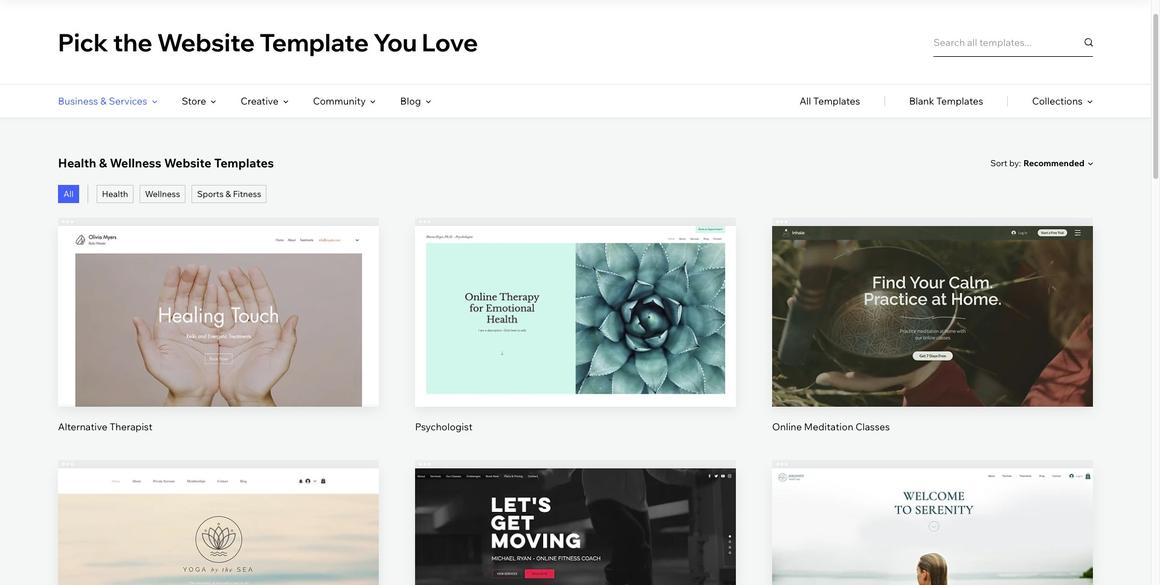 Task type: locate. For each thing, give the bounding box(es) containing it.
blog
[[400, 95, 421, 107]]

0 vertical spatial &
[[100, 95, 107, 107]]

templates
[[814, 95, 860, 107], [937, 95, 983, 107], [214, 155, 274, 170]]

the
[[113, 27, 152, 57]]

& up health link
[[99, 155, 107, 170]]

edit button for health & wellness website templates - spa image
[[904, 526, 962, 555]]

view inside online meditation classes group
[[922, 333, 944, 345]]

recommended
[[1024, 158, 1085, 169]]

1 horizontal spatial all
[[800, 95, 811, 107]]

pick the website template you love
[[58, 27, 478, 57]]

1 horizontal spatial view button
[[547, 325, 604, 354]]

edit inside group
[[924, 292, 942, 304]]

website up sports
[[164, 155, 211, 170]]

edit inside alternative therapist group
[[209, 292, 228, 304]]

all link
[[58, 185, 79, 203]]

0 vertical spatial health
[[58, 155, 96, 170]]

wellness up health link
[[110, 155, 161, 170]]

0 horizontal spatial view
[[207, 333, 230, 345]]

1 vertical spatial &
[[99, 155, 107, 170]]

1 vertical spatial website
[[164, 155, 211, 170]]

all for all templates
[[800, 95, 811, 107]]

view button
[[190, 325, 247, 354], [547, 325, 604, 354], [904, 325, 962, 354]]

1 view button from the left
[[190, 325, 247, 354]]

sports
[[197, 189, 224, 199]]

0 horizontal spatial view button
[[190, 325, 247, 354]]

3 view button from the left
[[904, 325, 962, 354]]

edit button
[[190, 284, 247, 313], [547, 284, 604, 313], [904, 284, 962, 313], [190, 526, 247, 555], [547, 526, 604, 555], [904, 526, 962, 555]]

0 vertical spatial all
[[800, 95, 811, 107]]

sports & fitness
[[197, 189, 261, 199]]

2 horizontal spatial view button
[[904, 325, 962, 354]]

blank
[[909, 95, 934, 107]]

creative
[[241, 95, 279, 107]]

psychologist group
[[415, 218, 736, 433]]

edit inside psychologist group
[[567, 292, 585, 304]]

health up 'all' link at left
[[58, 155, 96, 170]]

classes
[[856, 420, 890, 433]]

health & wellness website templates - online meditation classes image
[[772, 226, 1093, 407]]

view button inside alternative therapist group
[[190, 325, 247, 354]]

view for alternative therapist
[[207, 333, 230, 345]]

online meditation classes group
[[772, 218, 1093, 433]]

community
[[313, 95, 366, 107]]

edit for edit button within the alternative therapist group
[[209, 292, 228, 304]]

edit for edit button associated with health & wellness website templates - yoga studio image
[[209, 534, 228, 546]]

generic categories element
[[800, 85, 1093, 117]]

edit button inside group
[[904, 284, 962, 313]]

edit button for health & wellness website templates - fitness trainer image
[[547, 526, 604, 555]]

you
[[374, 27, 417, 57]]

view button inside online meditation classes group
[[904, 325, 962, 354]]

by:
[[1010, 157, 1021, 168]]

all inside generic categories element
[[800, 95, 811, 107]]

0 horizontal spatial health
[[58, 155, 96, 170]]

categories by subject element
[[58, 85, 431, 117]]

view button inside psychologist group
[[547, 325, 604, 354]]

psychologist
[[415, 420, 473, 433]]

& left services on the top of the page
[[100, 95, 107, 107]]

view inside psychologist group
[[564, 333, 587, 345]]

health & wellness website templates - yoga studio image
[[58, 468, 379, 585]]

&
[[100, 95, 107, 107], [99, 155, 107, 170], [226, 189, 231, 199]]

1 vertical spatial wellness
[[145, 189, 180, 199]]

health & wellness website templates - psychologist image
[[415, 226, 736, 407]]

templates for blank templates
[[937, 95, 983, 107]]

health & wellness website templates - alternative therapist image
[[58, 226, 379, 407]]

wellness down health & wellness website templates
[[145, 189, 180, 199]]

services
[[109, 95, 147, 107]]

categories. use the left and right arrow keys to navigate the menu element
[[0, 85, 1151, 117]]

1 view from the left
[[207, 333, 230, 345]]

view inside alternative therapist group
[[207, 333, 230, 345]]

edit
[[209, 292, 228, 304], [567, 292, 585, 304], [924, 292, 942, 304], [209, 534, 228, 546], [567, 534, 585, 546], [924, 534, 942, 546]]

all
[[800, 95, 811, 107], [63, 189, 74, 199]]

edit button inside psychologist group
[[547, 284, 604, 313]]

business
[[58, 95, 98, 107]]

website up store
[[157, 27, 255, 57]]

health right 'all' link at left
[[102, 189, 128, 199]]

edit button inside alternative therapist group
[[190, 284, 247, 313]]

view
[[207, 333, 230, 345], [564, 333, 587, 345], [922, 333, 944, 345]]

wellness link
[[140, 185, 186, 203]]

2 horizontal spatial templates
[[937, 95, 983, 107]]

health & wellness website templates - fitness trainer image
[[415, 468, 736, 585]]

1 vertical spatial health
[[102, 189, 128, 199]]

health
[[58, 155, 96, 170], [102, 189, 128, 199]]

2 view from the left
[[564, 333, 587, 345]]

1 horizontal spatial view
[[564, 333, 587, 345]]

& for wellness
[[99, 155, 107, 170]]

1 horizontal spatial templates
[[814, 95, 860, 107]]

view for online meditation classes
[[922, 333, 944, 345]]

view button for alternative therapist
[[190, 325, 247, 354]]

edit button for health & wellness website templates - online meditation classes image
[[904, 284, 962, 313]]

sports & fitness link
[[192, 185, 267, 203]]

website
[[157, 27, 255, 57], [164, 155, 211, 170]]

1 horizontal spatial health
[[102, 189, 128, 199]]

love
[[422, 27, 478, 57]]

& inside "categories by subject" element
[[100, 95, 107, 107]]

None search field
[[934, 27, 1093, 57]]

wellness
[[110, 155, 161, 170], [145, 189, 180, 199]]

all templates
[[800, 95, 860, 107]]

2 view button from the left
[[547, 325, 604, 354]]

store
[[182, 95, 206, 107]]

& right sports
[[226, 189, 231, 199]]

0 horizontal spatial all
[[63, 189, 74, 199]]

edit for edit button inside psychologist group
[[567, 292, 585, 304]]

template
[[260, 27, 369, 57]]

blank templates
[[909, 95, 983, 107]]

2 horizontal spatial view
[[922, 333, 944, 345]]

1 vertical spatial all
[[63, 189, 74, 199]]

online meditation classes
[[772, 420, 890, 433]]

2 vertical spatial &
[[226, 189, 231, 199]]

& for services
[[100, 95, 107, 107]]

3 view from the left
[[922, 333, 944, 345]]



Task type: vqa. For each thing, say whether or not it's contained in the screenshot.
&
yes



Task type: describe. For each thing, give the bounding box(es) containing it.
all for all
[[63, 189, 74, 199]]

health & wellness website templates - spa image
[[772, 468, 1093, 585]]

0 vertical spatial wellness
[[110, 155, 161, 170]]

wellness inside wellness link
[[145, 189, 180, 199]]

view button for psychologist
[[547, 325, 604, 354]]

sort by:
[[991, 157, 1021, 168]]

0 horizontal spatial templates
[[214, 155, 274, 170]]

edit for edit button for health & wellness website templates - fitness trainer image
[[567, 534, 585, 546]]

all templates link
[[800, 85, 860, 117]]

health for health
[[102, 189, 128, 199]]

view button for online meditation classes
[[904, 325, 962, 354]]

edit button for health & wellness website templates - yoga studio image
[[190, 526, 247, 555]]

health for health & wellness website templates
[[58, 155, 96, 170]]

blank templates link
[[909, 85, 983, 117]]

0 vertical spatial website
[[157, 27, 255, 57]]

health link
[[97, 185, 134, 203]]

edit for edit button in group
[[924, 292, 942, 304]]

collections
[[1032, 95, 1083, 107]]

edit button for health & wellness website templates - psychologist image
[[547, 284, 604, 313]]

alternative
[[58, 420, 107, 433]]

Search search field
[[934, 27, 1093, 57]]

sort
[[991, 157, 1008, 168]]

edit button for health & wellness website templates - alternative therapist image
[[190, 284, 247, 313]]

alternative therapist group
[[58, 218, 379, 433]]

health & wellness website templates
[[58, 155, 274, 170]]

therapist
[[110, 420, 152, 433]]

templates for all templates
[[814, 95, 860, 107]]

pick
[[58, 27, 108, 57]]

online
[[772, 420, 802, 433]]

& for fitness
[[226, 189, 231, 199]]

fitness
[[233, 189, 261, 199]]

meditation
[[804, 420, 854, 433]]

view for psychologist
[[564, 333, 587, 345]]

alternative therapist
[[58, 420, 152, 433]]

edit for edit button associated with health & wellness website templates - spa image
[[924, 534, 942, 546]]

business & services
[[58, 95, 147, 107]]



